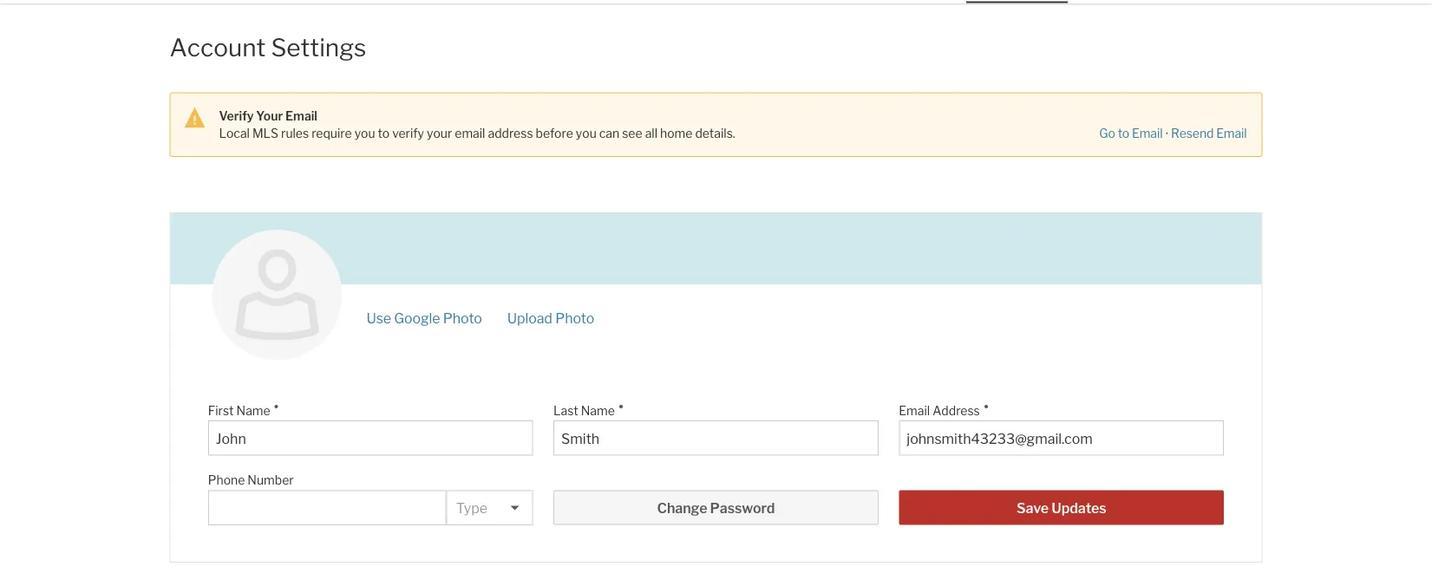 Task type: describe. For each thing, give the bounding box(es) containing it.
password
[[710, 500, 775, 517]]

phone number
[[208, 473, 294, 488]]

to inside go to email ‧ resend email
[[1118, 126, 1130, 141]]

2 you from the left
[[576, 126, 597, 141]]

First Name text field
[[216, 430, 525, 447]]

verify
[[219, 108, 254, 123]]

all
[[645, 126, 658, 141]]

home
[[660, 126, 693, 141]]

details.
[[695, 126, 735, 141]]

email
[[455, 126, 485, 141]]

email up rules on the left of the page
[[285, 108, 317, 123]]

Last Name text field
[[561, 430, 871, 447]]

account
[[170, 33, 266, 62]]

use google photo
[[367, 310, 482, 327]]

require
[[312, 126, 352, 141]]

use
[[367, 310, 391, 327]]

address
[[488, 126, 533, 141]]

settings
[[271, 33, 366, 62]]

phone
[[208, 473, 245, 488]]

first name
[[208, 403, 270, 418]]

email left ‧
[[1132, 126, 1163, 141]]

account settings
[[170, 33, 366, 62]]

first
[[208, 403, 234, 418]]

your
[[427, 126, 452, 141]]

verify your email
[[219, 108, 317, 123]]

see
[[622, 126, 642, 141]]

email address
[[899, 403, 980, 418]]

Email Address email field
[[907, 430, 1216, 447]]

first name. required field. element
[[208, 395, 525, 421]]

address
[[933, 403, 980, 418]]

go
[[1099, 126, 1115, 141]]

can
[[599, 126, 620, 141]]

last name. required field. element
[[554, 395, 870, 421]]

change password button
[[554, 490, 879, 525]]

upload
[[507, 310, 552, 327]]

before
[[536, 126, 573, 141]]

resend email button
[[1170, 126, 1248, 142]]

email right resend in the top of the page
[[1216, 126, 1247, 141]]

email address. required field. element
[[899, 395, 1215, 421]]

1 you from the left
[[354, 126, 375, 141]]

name for first name
[[236, 403, 270, 418]]

section containing verify your email
[[170, 92, 1263, 157]]

‧
[[1165, 126, 1169, 141]]



Task type: vqa. For each thing, say whether or not it's contained in the screenshot.
Map popup button
no



Task type: locate. For each thing, give the bounding box(es) containing it.
your
[[256, 108, 283, 123]]

1 horizontal spatial you
[[576, 126, 597, 141]]

name
[[236, 403, 270, 418], [581, 403, 615, 418]]

1 photo from the left
[[443, 310, 482, 327]]

phone number element
[[208, 464, 438, 490]]

save
[[1017, 500, 1049, 517]]

2 name from the left
[[581, 403, 615, 418]]

to left verify on the left top of page
[[378, 126, 390, 141]]

email
[[285, 108, 317, 123], [1132, 126, 1163, 141], [1216, 126, 1247, 141], [899, 403, 930, 418]]

verify
[[392, 126, 424, 141]]

photo right google
[[443, 310, 482, 327]]

mls
[[252, 126, 278, 141]]

upload photo button
[[506, 310, 595, 327]]

rules
[[281, 126, 309, 141]]

0 horizontal spatial you
[[354, 126, 375, 141]]

upload photo
[[507, 310, 594, 327]]

save updates button
[[899, 490, 1224, 525]]

1 to from the left
[[378, 126, 390, 141]]

updates
[[1052, 500, 1106, 517]]

type
[[456, 500, 488, 517]]

local mls rules require you to verify your email address before you can see all home details.
[[219, 126, 735, 141]]

section
[[170, 92, 1263, 157]]

0 horizontal spatial to
[[378, 126, 390, 141]]

go to email ‧ resend email
[[1099, 126, 1247, 141]]

change password
[[657, 500, 775, 517]]

you right require
[[354, 126, 375, 141]]

last name
[[554, 403, 615, 418]]

0 horizontal spatial photo
[[443, 310, 482, 327]]

name for last name
[[581, 403, 615, 418]]

photo
[[443, 310, 482, 327], [555, 310, 594, 327]]

go to email button
[[1098, 126, 1164, 142]]

2 photo from the left
[[555, 310, 594, 327]]

1 name from the left
[[236, 403, 270, 418]]

save updates
[[1017, 500, 1106, 517]]

local
[[219, 126, 250, 141]]

name right "first"
[[236, 403, 270, 418]]

email left address
[[899, 403, 930, 418]]

to
[[378, 126, 390, 141], [1118, 126, 1130, 141]]

you
[[354, 126, 375, 141], [576, 126, 597, 141]]

photo right upload
[[555, 310, 594, 327]]

2 to from the left
[[1118, 126, 1130, 141]]

change
[[657, 500, 707, 517]]

last
[[554, 403, 578, 418]]

1 horizontal spatial photo
[[555, 310, 594, 327]]

0 horizontal spatial name
[[236, 403, 270, 418]]

1 horizontal spatial to
[[1118, 126, 1130, 141]]

you left the can
[[576, 126, 597, 141]]

number
[[248, 473, 294, 488]]

name right last
[[581, 403, 615, 418]]

to right go
[[1118, 126, 1130, 141]]

google
[[394, 310, 440, 327]]

use google photo button
[[366, 310, 483, 327]]

resend
[[1171, 126, 1214, 141]]

1 horizontal spatial name
[[581, 403, 615, 418]]



